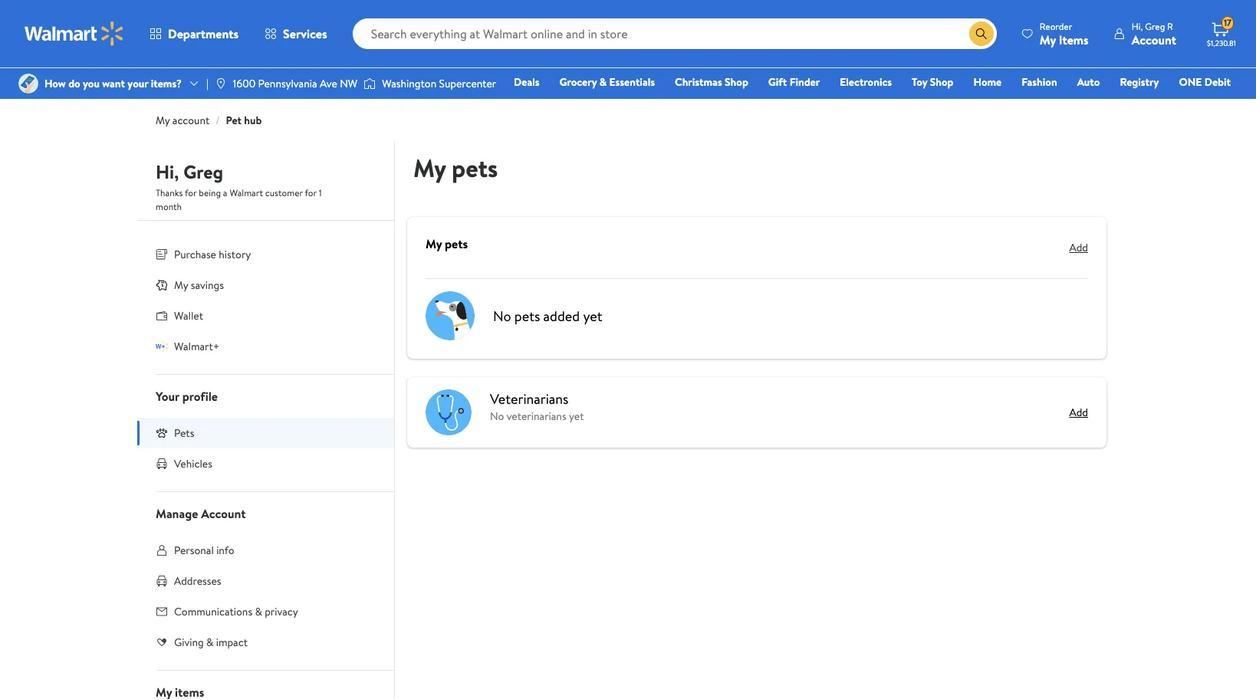 Task type: locate. For each thing, give the bounding box(es) containing it.
0 horizontal spatial shop
[[725, 74, 748, 90]]

3 icon image from the top
[[156, 427, 168, 439]]

one
[[1179, 74, 1202, 90]]

hi, left r on the right top of the page
[[1132, 20, 1143, 33]]

toy
[[912, 74, 927, 90]]

icon image left pets
[[156, 427, 168, 439]]

 image
[[364, 76, 376, 91], [215, 77, 227, 90]]

vet photo image
[[426, 390, 472, 436]]

veterinarians no veterinarians yet
[[490, 390, 584, 424]]

0 horizontal spatial  image
[[215, 77, 227, 90]]

my
[[1040, 31, 1056, 48], [156, 113, 170, 128], [413, 151, 446, 185], [426, 235, 442, 252], [174, 278, 188, 293]]

grocery & essentials link
[[553, 74, 662, 90]]

nw
[[340, 76, 358, 91]]

hi, up thanks
[[156, 159, 179, 185]]

hi, inside hi, greg r account
[[1132, 20, 1143, 33]]

1 horizontal spatial walmart+
[[1185, 96, 1231, 111]]

impact
[[216, 635, 248, 650]]

0 horizontal spatial for
[[185, 186, 197, 199]]

1 shop from the left
[[725, 74, 748, 90]]

1 add button from the top
[[1069, 235, 1088, 260]]

registry
[[1120, 74, 1159, 90]]

hi, inside 'hi, greg thanks for being a walmart customer for 1 month'
[[156, 159, 179, 185]]

2 vertical spatial icon image
[[156, 427, 168, 439]]

christmas shop link
[[668, 74, 755, 90]]

& right the giving
[[206, 635, 213, 650]]

month
[[156, 200, 182, 213]]

walmart+ link
[[1178, 95, 1238, 112], [137, 331, 394, 362]]

& left privacy
[[255, 604, 262, 620]]

account up 'info'
[[201, 505, 246, 522]]

icon image for walmart+
[[156, 340, 168, 353]]

vehicles link
[[137, 449, 394, 479]]

toy shop link
[[905, 74, 961, 90]]

deals link
[[507, 74, 546, 90]]

home link
[[967, 74, 1009, 90]]

services button
[[252, 15, 340, 52]]

hi, greg r account
[[1132, 20, 1176, 48]]

walmart+
[[1185, 96, 1231, 111], [174, 339, 219, 354]]

1 vertical spatial hi,
[[156, 159, 179, 185]]

gift finder
[[768, 74, 820, 90]]

0 vertical spatial add button
[[1069, 235, 1088, 260]]

services
[[283, 25, 327, 42]]

a
[[223, 186, 227, 199]]

add button
[[1069, 235, 1088, 260], [1069, 405, 1088, 420]]

communications & privacy
[[174, 604, 298, 620]]

washington
[[382, 76, 436, 91]]

giving & impact
[[174, 635, 248, 650]]

0 vertical spatial walmart+
[[1185, 96, 1231, 111]]

2 horizontal spatial &
[[599, 74, 607, 90]]

1 vertical spatial yet
[[569, 409, 584, 424]]

account
[[1132, 31, 1176, 48], [201, 505, 246, 522]]

1 horizontal spatial &
[[255, 604, 262, 620]]

reorder
[[1040, 20, 1072, 33]]

1 horizontal spatial shop
[[930, 74, 954, 90]]

for
[[185, 186, 197, 199], [305, 186, 317, 199]]

0 vertical spatial add
[[1069, 240, 1088, 255]]

0 vertical spatial no
[[493, 306, 511, 326]]

1 icon image from the top
[[156, 279, 168, 291]]

yet right added
[[583, 306, 602, 326]]

yet for veterinarians no veterinarians yet
[[569, 409, 584, 424]]

0 horizontal spatial account
[[201, 505, 246, 522]]

1 vertical spatial greg
[[183, 159, 223, 185]]

walmart+ inside one debit walmart+
[[1185, 96, 1231, 111]]

purchase
[[174, 247, 216, 262]]

/
[[216, 113, 220, 128]]

 image right nw
[[364, 76, 376, 91]]

electronics
[[840, 74, 892, 90]]

 image right |
[[215, 77, 227, 90]]

no left the veterinarians
[[490, 409, 504, 424]]

deals
[[514, 74, 540, 90]]

giving & impact link
[[137, 627, 394, 658]]

greg left r on the right top of the page
[[1145, 20, 1165, 33]]

auto link
[[1070, 74, 1107, 90]]

vehicles
[[174, 456, 212, 472]]

pet hub link
[[226, 113, 262, 128]]

shop for christmas shop
[[725, 74, 748, 90]]

2 vertical spatial &
[[206, 635, 213, 650]]

no
[[493, 306, 511, 326], [490, 409, 504, 424]]

greg inside 'hi, greg thanks for being a walmart customer for 1 month'
[[183, 159, 223, 185]]

icon image inside walmart+ link
[[156, 340, 168, 353]]

greg for account
[[1145, 20, 1165, 33]]

washington supercenter
[[382, 76, 496, 91]]

yet right the veterinarians
[[569, 409, 584, 424]]

0 horizontal spatial &
[[206, 635, 213, 650]]

0 vertical spatial greg
[[1145, 20, 1165, 33]]

1 horizontal spatial for
[[305, 186, 317, 199]]

0 vertical spatial account
[[1132, 31, 1176, 48]]

purchase history
[[174, 247, 251, 262]]

add
[[1069, 240, 1088, 255], [1069, 405, 1088, 420]]

& right grocery
[[599, 74, 607, 90]]

2 icon image from the top
[[156, 340, 168, 353]]

addresses
[[174, 574, 221, 589]]

yet for no pets added yet
[[583, 306, 602, 326]]

icon image inside pets link
[[156, 427, 168, 439]]

do
[[68, 76, 80, 91]]

r
[[1167, 20, 1173, 33]]

fashion link
[[1015, 74, 1064, 90]]

walmart+ link down one debit link
[[1178, 95, 1238, 112]]

0 vertical spatial hi,
[[1132, 20, 1143, 33]]

walmart+ down wallet
[[174, 339, 219, 354]]

2 shop from the left
[[930, 74, 954, 90]]

yet inside veterinarians no veterinarians yet
[[569, 409, 584, 424]]

1 horizontal spatial  image
[[364, 76, 376, 91]]

greg
[[1145, 20, 1165, 33], [183, 159, 223, 185]]

veterinarians
[[507, 409, 566, 424]]

hi,
[[1132, 20, 1143, 33], [156, 159, 179, 185]]

savings
[[191, 278, 224, 293]]

your
[[128, 76, 148, 91]]

my inside reorder my items
[[1040, 31, 1056, 48]]

0 vertical spatial &
[[599, 74, 607, 90]]

greg inside hi, greg r account
[[1145, 20, 1165, 33]]

shop right toy
[[930, 74, 954, 90]]

communications
[[174, 604, 252, 620]]

1 vertical spatial &
[[255, 604, 262, 620]]

0 vertical spatial yet
[[583, 306, 602, 326]]

1 vertical spatial no
[[490, 409, 504, 424]]

1 vertical spatial icon image
[[156, 340, 168, 353]]

finder
[[790, 74, 820, 90]]

walmart+ down one debit link
[[1185, 96, 1231, 111]]

grocery & essentials
[[559, 74, 655, 90]]

hi, for account
[[1132, 20, 1143, 33]]

0 vertical spatial icon image
[[156, 279, 168, 291]]

icon image inside my savings link
[[156, 279, 168, 291]]

1 horizontal spatial hi,
[[1132, 20, 1143, 33]]

1 vertical spatial walmart+
[[174, 339, 219, 354]]

my pets
[[413, 151, 498, 185], [426, 235, 468, 252]]

1 horizontal spatial greg
[[1145, 20, 1165, 33]]

0 horizontal spatial greg
[[183, 159, 223, 185]]

how do you want your items?
[[44, 76, 182, 91]]

icon image left the my savings on the left top
[[156, 279, 168, 291]]

icon image up the your
[[156, 340, 168, 353]]

 image
[[18, 74, 38, 94]]

1 vertical spatial add
[[1069, 405, 1088, 420]]

1 vertical spatial add button
[[1069, 405, 1088, 420]]

0 horizontal spatial hi,
[[156, 159, 179, 185]]

icon image
[[156, 279, 168, 291], [156, 340, 168, 353], [156, 427, 168, 439]]

grocery
[[559, 74, 597, 90]]

1 horizontal spatial account
[[1132, 31, 1176, 48]]

greg up being on the left of page
[[183, 159, 223, 185]]

1 horizontal spatial walmart+ link
[[1178, 95, 1238, 112]]

1600 pennsylvania ave nw
[[233, 76, 358, 91]]

no left added
[[493, 306, 511, 326]]

items?
[[151, 76, 182, 91]]

yet
[[583, 306, 602, 326], [569, 409, 584, 424]]

icon image for pets
[[156, 427, 168, 439]]

& for grocery
[[599, 74, 607, 90]]

search icon image
[[975, 28, 988, 40]]

walmart+ link down my savings link
[[137, 331, 394, 362]]

christmas
[[675, 74, 722, 90]]

for left 1
[[305, 186, 317, 199]]

essentials
[[609, 74, 655, 90]]

fashion
[[1022, 74, 1057, 90]]

for left being on the left of page
[[185, 186, 197, 199]]

supercenter
[[439, 76, 496, 91]]

pet
[[226, 113, 242, 128]]

thanks
[[156, 186, 183, 199]]

account up registry link
[[1132, 31, 1176, 48]]

profile
[[182, 388, 218, 405]]

0 horizontal spatial walmart+ link
[[137, 331, 394, 362]]

1 vertical spatial walmart+ link
[[137, 331, 394, 362]]

shop right christmas
[[725, 74, 748, 90]]

0 vertical spatial walmart+ link
[[1178, 95, 1238, 112]]



Task type: vqa. For each thing, say whether or not it's contained in the screenshot.
'fashion'
yes



Task type: describe. For each thing, give the bounding box(es) containing it.
account
[[172, 113, 210, 128]]

ave
[[320, 76, 337, 91]]

hi, greg thanks for being a walmart customer for 1 month
[[156, 159, 322, 213]]

icon image for my savings
[[156, 279, 168, 291]]

|
[[206, 76, 208, 91]]

reorder my items
[[1040, 20, 1089, 48]]

walmart image
[[25, 21, 124, 46]]

1 vertical spatial pets
[[445, 235, 468, 252]]

customer
[[265, 186, 303, 199]]

gift
[[768, 74, 787, 90]]

registry link
[[1113, 74, 1166, 90]]

personal info
[[174, 543, 234, 558]]

walmart
[[230, 186, 263, 199]]

$1,230.81
[[1207, 38, 1236, 48]]

1 vertical spatial my pets
[[426, 235, 468, 252]]

shop for toy shop
[[930, 74, 954, 90]]

pets
[[174, 426, 194, 441]]

pennsylvania
[[258, 76, 317, 91]]

1 add from the top
[[1069, 240, 1088, 255]]

wallet link
[[137, 301, 394, 331]]

christmas shop
[[675, 74, 748, 90]]

1
[[319, 186, 322, 199]]

communications & privacy link
[[137, 597, 394, 627]]

my savings
[[174, 278, 224, 293]]

Walmart Site-Wide search field
[[352, 18, 997, 49]]

2 vertical spatial pets
[[514, 306, 540, 326]]

no inside veterinarians no veterinarians yet
[[490, 409, 504, 424]]

no pets added yet
[[493, 306, 602, 326]]

1 for from the left
[[185, 186, 197, 199]]

my account link
[[156, 113, 210, 128]]

my savings link
[[137, 270, 394, 301]]

privacy
[[265, 604, 298, 620]]

info
[[216, 543, 234, 558]]

one debit link
[[1172, 74, 1238, 90]]

giving
[[174, 635, 204, 650]]

0 horizontal spatial walmart+
[[174, 339, 219, 354]]

electronics link
[[833, 74, 899, 90]]

your
[[156, 388, 179, 405]]

Search search field
[[352, 18, 997, 49]]

debit
[[1205, 74, 1231, 90]]

manage
[[156, 505, 198, 522]]

& for communications
[[255, 604, 262, 620]]

your profile
[[156, 388, 218, 405]]

being
[[199, 186, 221, 199]]

2 add button from the top
[[1069, 405, 1088, 420]]

0 vertical spatial pets
[[452, 151, 498, 185]]

17
[[1224, 16, 1232, 29]]

0 vertical spatial my pets
[[413, 151, 498, 185]]

added
[[543, 306, 580, 326]]

gift finder link
[[761, 74, 827, 90]]

hub
[[244, 113, 262, 128]]

1600
[[233, 76, 255, 91]]

auto
[[1077, 74, 1100, 90]]

 image for 1600 pennsylvania ave nw
[[215, 77, 227, 90]]

toy shop
[[912, 74, 954, 90]]

want
[[102, 76, 125, 91]]

2 add from the top
[[1069, 405, 1088, 420]]

hi, for thanks for being a walmart customer for 1 month
[[156, 159, 179, 185]]

home
[[974, 74, 1002, 90]]

personal info link
[[137, 535, 394, 566]]

history
[[219, 247, 251, 262]]

pets link
[[137, 418, 394, 449]]

purchase history link
[[137, 239, 394, 270]]

hi, greg link
[[156, 159, 223, 191]]

wallet
[[174, 308, 203, 324]]

personal
[[174, 543, 214, 558]]

items
[[1059, 31, 1089, 48]]

2 for from the left
[[305, 186, 317, 199]]

manage account
[[156, 505, 246, 522]]

departments button
[[137, 15, 252, 52]]

you
[[83, 76, 100, 91]]

greg for for
[[183, 159, 223, 185]]

 image for washington supercenter
[[364, 76, 376, 91]]

my account / pet hub
[[156, 113, 262, 128]]

& for giving
[[206, 635, 213, 650]]

1 vertical spatial account
[[201, 505, 246, 522]]

veterinarians
[[490, 390, 568, 409]]

addresses link
[[137, 566, 394, 597]]



